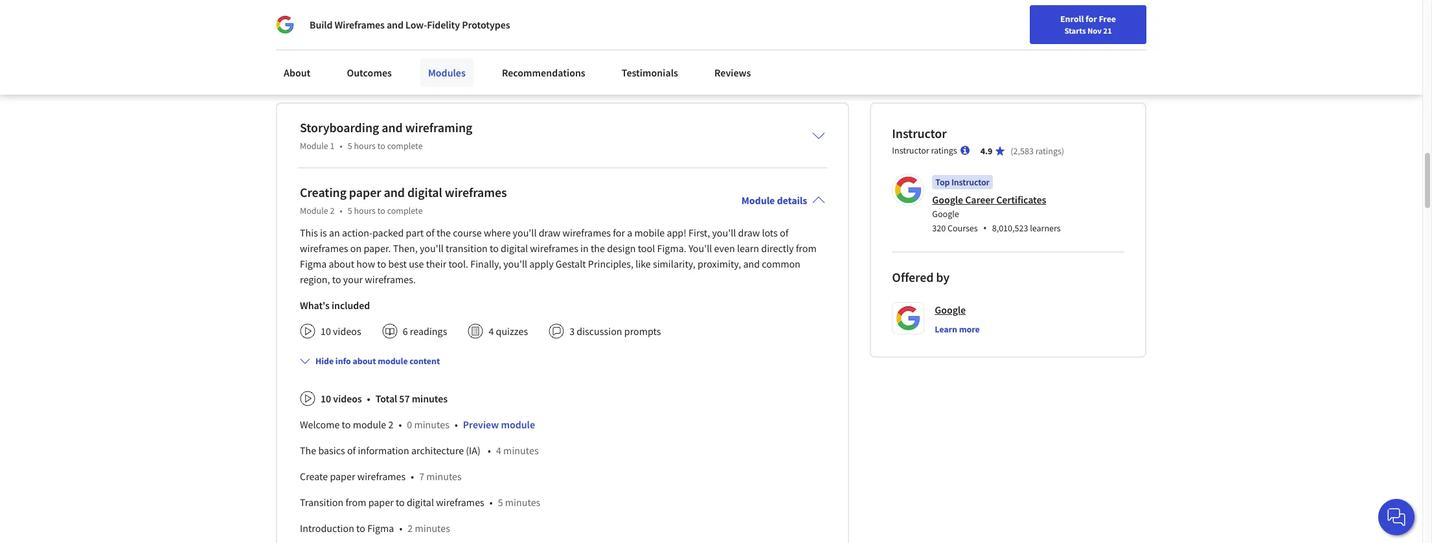 Task type: vqa. For each thing, say whether or not it's contained in the screenshot.
2nd CREDIT ELIGIBLE from left
no



Task type: describe. For each thing, give the bounding box(es) containing it.
0 vertical spatial google
[[933, 193, 964, 206]]

read more
[[276, 68, 325, 80]]

digital inside this is an action-packed part of the course where you'll draw wireframes for a mobile app! first, you'll draw lots of wireframes on paper. then, you'll transition to digital wireframes in the design tool figma. you'll even learn directly from figma about how to best use their tool. finally, you'll apply gestalt principles, like similarity, proximity, and common region, to your wireframes.
[[501, 242, 528, 255]]

about link
[[276, 58, 318, 87]]

in right 'jobs' at the top of the page
[[432, 31, 440, 43]]

10 videos inside 'info about module content' element
[[321, 392, 362, 405]]

user
[[442, 31, 461, 43]]

about inside this is an action-packed part of the course where you'll draw wireframes for a mobile app! first, you'll draw lots of wireframes on paper. then, you'll transition to digital wireframes in the design tool figma. you'll even learn directly from figma about how to best use their tool. finally, you'll apply gestalt principles, like similarity, proximity, and common region, to your wireframes.
[[329, 257, 355, 270]]

and down professional
[[320, 72, 336, 84]]

courses
[[948, 222, 978, 234]]

1 vertical spatial google
[[933, 208, 960, 220]]

creating
[[481, 45, 516, 57]]

the
[[300, 444, 316, 457]]

learn
[[737, 242, 760, 255]]

course inside build wireframes and low-fidelity prototypes is the third course in a certificate program that will equip you with the skills you need to apply to entry-level jobs in user experience (ux) design. in this course, you'll continue to design a mobile app for your professional ux portfolio. you'll start by creating storyboards and getting familiar with the basics of drawing. then, you'll create paper wireframes and digital wireframes using the design tool figma. you'll also create a paper prototype and a digital low-fidelity prototype in figma.
[[519, 17, 547, 30]]

0 horizontal spatial ratings
[[932, 144, 958, 156]]

more for read more
[[301, 68, 325, 80]]

instructor ratings
[[893, 144, 958, 156]]

action-
[[342, 226, 373, 239]]

design inside this is an action-packed part of the course where you'll draw wireframes for a mobile app! first, you'll draw lots of wireframes on paper. then, you'll transition to digital wireframes in the design tool figma. you'll even learn directly from figma about how to best use their tool. finally, you'll apply gestalt principles, like similarity, proximity, and common region, to your wireframes.
[[607, 242, 636, 255]]

for
[[280, 6, 294, 19]]

in right modules on the top left of the page
[[467, 72, 475, 84]]

and inside creating paper and digital wireframes module 2 • 5 hours to complete
[[384, 184, 405, 200]]

welcome
[[300, 418, 340, 431]]

module details
[[742, 194, 808, 207]]

similarity,
[[653, 257, 696, 270]]

a up in
[[560, 17, 565, 30]]

recommendations link
[[494, 58, 594, 87]]

fidelity
[[392, 72, 420, 84]]

from inside 'info about module content' element
[[346, 496, 366, 509]]

then, inside this is an action-packed part of the course where you'll draw wireframes for a mobile app! first, you'll draw lots of wireframes on paper. then, you'll transition to digital wireframes in the design tool figma. you'll even learn directly from figma about how to best use their tool. finally, you'll apply gestalt principles, like similarity, proximity, and common region, to your wireframes.
[[393, 242, 418, 255]]

of inside build wireframes and low-fidelity prototypes is the third course in a certificate program that will equip you with the skills you need to apply to entry-level jobs in user experience (ux) design. in this course, you'll continue to design a mobile app for your professional ux portfolio. you'll start by creating storyboards and getting familiar with the basics of drawing. then, you'll create paper wireframes and digital wireframes using the design tool figma. you'll also create a paper prototype and a digital low-fidelity prototype in figma.
[[721, 45, 730, 57]]

module inside creating paper and digital wireframes module 2 • 5 hours to complete
[[300, 205, 328, 216]]

about
[[284, 66, 311, 79]]

this
[[575, 31, 590, 43]]

top instructor google career certificates google 320 courses • 8,010,523 learners
[[933, 176, 1061, 235]]

• inside storyboarding and wireframing module 1 • 5 hours to complete
[[340, 140, 343, 151]]

2 prototype from the left
[[423, 72, 465, 84]]

recommendations
[[502, 66, 586, 79]]

to down create paper wireframes • 7 minutes
[[396, 496, 405, 509]]

8,010,523
[[993, 222, 1029, 234]]

6 readings
[[403, 325, 447, 337]]

module inside "dropdown button"
[[378, 355, 408, 367]]

module left details
[[742, 194, 775, 207]]

where
[[484, 226, 511, 239]]

outcomes
[[347, 66, 392, 79]]

hours inside storyboarding and wireframing module 1 • 5 hours to complete
[[354, 140, 376, 151]]

this is an action-packed part of the course where you'll draw wireframes for a mobile app! first, you'll draw lots of wireframes on paper. then, you'll transition to digital wireframes in the design tool figma. you'll even learn directly from figma about how to best use their tool. finally, you'll apply gestalt principles, like similarity, proximity, and common region, to your wireframes.
[[300, 226, 817, 286]]

region,
[[300, 273, 330, 286]]

hide info about module content
[[316, 355, 440, 367]]

to right region,
[[332, 273, 341, 286]]

digital down start
[[451, 58, 477, 70]]

paper.
[[364, 242, 391, 255]]

you'll up their
[[420, 242, 444, 255]]

app
[[769, 31, 785, 43]]

hours inside creating paper and digital wireframes module 2 • 5 hours to complete
[[354, 205, 376, 216]]

tool.
[[449, 257, 469, 270]]

paper down ux
[[355, 58, 380, 70]]

create
[[300, 470, 328, 483]]

certificates
[[997, 193, 1047, 206]]

enroll
[[1061, 13, 1084, 25]]

directly
[[762, 242, 794, 255]]

that
[[651, 17, 668, 30]]

a down professional
[[339, 72, 344, 84]]

figma inside this is an action-packed part of the course where you'll draw wireframes for a mobile app! first, you'll draw lots of wireframes on paper. then, you'll transition to digital wireframes in the design tool figma. you'll even learn directly from figma about how to best use their tool. finally, you'll apply gestalt principles, like similarity, proximity, and common region, to your wireframes.
[[300, 257, 327, 270]]

on
[[350, 242, 362, 255]]

0 horizontal spatial design
[[571, 58, 599, 70]]

governments
[[296, 6, 354, 19]]

1 draw from the left
[[539, 226, 561, 239]]

for governments
[[280, 6, 354, 19]]

digital inside 'info about module content' element
[[407, 496, 434, 509]]

what's included
[[300, 299, 370, 312]]

content
[[410, 355, 440, 367]]

chat with us image
[[1387, 507, 1408, 528]]

paper down drawing.
[[730, 58, 755, 70]]

to right the introduction
[[357, 522, 366, 535]]

principles,
[[588, 257, 634, 270]]

ux
[[367, 45, 379, 57]]

preview module link
[[463, 418, 535, 431]]

need
[[294, 31, 315, 43]]

read more button
[[276, 67, 325, 81]]

you'll right where
[[513, 226, 537, 239]]

0
[[407, 418, 412, 431]]

2 inside creating paper and digital wireframes module 2 • 5 hours to complete
[[330, 205, 335, 216]]

figma inside 'info about module content' element
[[368, 522, 394, 535]]

wireframes for build wireframes and low-fidelity prototypes
[[335, 18, 385, 31]]

instructor for instructor ratings
[[893, 144, 930, 156]]

create paper wireframes • 7 minutes
[[300, 470, 462, 483]]

to right welcome
[[342, 418, 351, 431]]

in inside this is an action-packed part of the course where you'll draw wireframes for a mobile app! first, you'll draw lots of wireframes on paper. then, you'll transition to digital wireframes in the design tool figma. you'll even learn directly from figma about how to best use their tool. finally, you'll apply gestalt principles, like similarity, proximity, and common region, to your wireframes.
[[581, 242, 589, 255]]

learn
[[935, 323, 958, 335]]

use
[[409, 257, 424, 270]]

wireframes inside creating paper and digital wireframes module 2 • 5 hours to complete
[[445, 184, 507, 200]]

total
[[376, 392, 397, 405]]

top
[[936, 176, 950, 188]]

instructor for instructor
[[893, 125, 947, 141]]

• total 57 minutes
[[367, 392, 448, 405]]

architecture
[[412, 444, 464, 457]]

tool inside this is an action-packed part of the course where you'll draw wireframes for a mobile app! first, you'll draw lots of wireframes on paper. then, you'll transition to digital wireframes in the design tool figma. you'll even learn directly from figma about how to best use their tool. finally, you'll apply gestalt principles, like similarity, proximity, and common region, to your wireframes.
[[638, 242, 655, 255]]

to inside storyboarding and wireframing module 1 • 5 hours to complete
[[378, 140, 386, 151]]

5 inside storyboarding and wireframing module 1 • 5 hours to complete
[[348, 140, 352, 151]]

0 horizontal spatial you'll
[[423, 45, 445, 57]]

5 inside 'info about module content' element
[[498, 496, 503, 509]]

readings
[[410, 325, 447, 337]]

4 inside 'info about module content' element
[[496, 444, 502, 457]]

learners
[[1031, 222, 1061, 234]]

storyboarding and wireframing module 1 • 5 hours to complete
[[300, 119, 473, 151]]

1 vertical spatial 2
[[388, 418, 394, 431]]

of right part
[[426, 226, 435, 239]]

professional
[[312, 45, 365, 57]]

learn more
[[935, 323, 980, 335]]

1 10 videos from the top
[[321, 325, 361, 337]]

and inside this is an action-packed part of the course where you'll draw wireframes for a mobile app! first, you'll draw lots of wireframes on paper. then, you'll transition to digital wireframes in the design tool figma. you'll even learn directly from figma about how to best use their tool. finally, you'll apply gestalt principles, like similarity, proximity, and common region, to your wireframes.
[[744, 257, 760, 270]]

build wireframes and low-fidelity prototypes
[[310, 18, 510, 31]]

paper inside creating paper and digital wireframes module 2 • 5 hours to complete
[[349, 184, 381, 200]]

module right 'preview'
[[501, 418, 535, 431]]

paper right 'create'
[[330, 470, 355, 483]]

0 horizontal spatial figma.
[[477, 72, 505, 84]]

low- for build wireframes and low-fidelity prototypes
[[406, 18, 427, 31]]

offered
[[893, 269, 934, 285]]

transition
[[300, 496, 344, 509]]

2,583
[[1014, 145, 1034, 157]]

module up information
[[353, 418, 386, 431]]

in up design.
[[550, 17, 558, 30]]

skills
[[767, 17, 788, 30]]

3
[[570, 325, 575, 337]]

the left skills
[[751, 17, 765, 30]]

and up portfolio.
[[387, 18, 404, 31]]

career for new
[[1120, 41, 1145, 52]]

the up principles,
[[591, 242, 605, 255]]

the right using
[[555, 58, 569, 70]]

new
[[1101, 41, 1118, 52]]

the up experience
[[480, 17, 494, 30]]

build wireframes and low-fidelity prototypes is the third course in a certificate program that will equip you with the skills you need to apply to entry-level jobs in user experience (ux) design. in this course, you'll continue to design a mobile app for your professional ux portfolio. you'll start by creating storyboards and getting familiar with the basics of drawing. then, you'll create paper wireframes and digital wireframes using the design tool figma. you'll also create a paper prototype and a digital low-fidelity prototype in figma.
[[276, 17, 790, 84]]

drawing.
[[732, 45, 769, 57]]

2 horizontal spatial your
[[1082, 41, 1099, 52]]

10 inside 'info about module content' element
[[321, 392, 331, 405]]

by inside build wireframes and low-fidelity prototypes is the third course in a certificate program that will equip you with the skills you need to apply to entry-level jobs in user experience (ux) design. in this course, you'll continue to design a mobile app for your professional ux portfolio. you'll start by creating storyboards and getting familiar with the basics of drawing. then, you'll create paper wireframes and digital wireframes using the design tool figma. you'll also create a paper prototype and a digital low-fidelity prototype in figma.
[[469, 45, 479, 57]]

finally,
[[471, 257, 502, 270]]

57
[[399, 392, 410, 405]]

info about module content element
[[295, 344, 826, 543]]

wireframes.
[[365, 273, 416, 286]]

an
[[329, 226, 340, 239]]

reviews link
[[707, 58, 759, 87]]

4.9
[[981, 145, 993, 157]]

1 create from the left
[[326, 58, 353, 70]]

from inside this is an action-packed part of the course where you'll draw wireframes for a mobile app! first, you'll draw lots of wireframes on paper. then, you'll transition to digital wireframes in the design tool figma. you'll even learn directly from figma about how to best use their tool. finally, you'll apply gestalt principles, like similarity, proximity, and common region, to your wireframes.
[[796, 242, 817, 255]]

mobile inside this is an action-packed part of the course where you'll draw wireframes for a mobile app! first, you'll draw lots of wireframes on paper. then, you'll transition to digital wireframes in the design tool figma. you'll even learn directly from figma about how to best use their tool. finally, you'll apply gestalt principles, like similarity, proximity, and common region, to your wireframes.
[[635, 226, 665, 239]]

career for google
[[966, 193, 995, 206]]

low- for build wireframes and low-fidelity prototypes is the third course in a certificate program that will equip you with the skills you need to apply to entry-level jobs in user experience (ux) design. in this course, you'll continue to design a mobile app for your professional ux portfolio. you'll start by creating storyboards and getting familiar with the basics of drawing. then, you'll create paper wireframes and digital wireframes using the design tool figma. you'll also create a paper prototype and a digital low-fidelity prototype in figma.
[[370, 17, 390, 30]]

google career certificates image
[[895, 175, 923, 204]]

prototypes for build wireframes and low-fidelity prototypes
[[462, 18, 510, 31]]

you'll
[[626, 31, 647, 43]]

you'll
[[689, 242, 713, 255]]

a up drawing.
[[730, 31, 735, 43]]

is inside this is an action-packed part of the course where you'll draw wireframes for a mobile app! first, you'll draw lots of wireframes on paper. then, you'll transition to digital wireframes in the design tool figma. you'll even learn directly from figma about how to best use their tool. finally, you'll apply gestalt principles, like similarity, proximity, and common region, to your wireframes.
[[320, 226, 327, 239]]

also
[[675, 58, 692, 70]]

)
[[1062, 145, 1065, 157]]



Task type: locate. For each thing, give the bounding box(es) containing it.
fidelity
[[390, 17, 420, 30], [427, 18, 460, 31]]

mobile left the app!
[[635, 226, 665, 239]]

• inside creating paper and digital wireframes module 2 • 5 hours to complete
[[340, 205, 343, 216]]

0 vertical spatial videos
[[333, 325, 361, 337]]

1 horizontal spatial with
[[731, 17, 749, 30]]

1 horizontal spatial figma.
[[620, 58, 648, 70]]

0 vertical spatial is
[[471, 17, 478, 30]]

offered by
[[893, 269, 950, 285]]

fidelity up start
[[427, 18, 460, 31]]

introduction to figma • 2 minutes
[[300, 522, 450, 535]]

paper up action-
[[349, 184, 381, 200]]

for
[[1086, 13, 1098, 25], [276, 45, 288, 57], [613, 226, 625, 239]]

for up read
[[276, 45, 288, 57]]

1 horizontal spatial fidelity
[[427, 18, 460, 31]]

10 down what's included
[[321, 325, 331, 337]]

0 horizontal spatial mobile
[[635, 226, 665, 239]]

to left best
[[377, 257, 386, 270]]

digital inside creating paper and digital wireframes module 2 • 5 hours to complete
[[408, 184, 443, 200]]

is left "an"
[[320, 226, 327, 239]]

videos down info
[[333, 392, 362, 405]]

prototypes up creating
[[462, 18, 510, 31]]

1 horizontal spatial 4
[[496, 444, 502, 457]]

by right offered
[[937, 269, 950, 285]]

your down how
[[343, 273, 363, 286]]

is inside build wireframes and low-fidelity prototypes is the third course in a certificate program that will equip you with the skills you need to apply to entry-level jobs in user experience (ux) design. in this course, you'll continue to design a mobile app for your professional ux portfolio. you'll start by creating storyboards and getting familiar with the basics of drawing. then, you'll create paper wireframes and digital wireframes using the design tool figma. you'll also create a paper prototype and a digital low-fidelity prototype in figma.
[[471, 17, 478, 30]]

hours down 'storyboarding'
[[354, 140, 376, 151]]

1 videos from the top
[[333, 325, 361, 337]]

None search field
[[185, 34, 496, 60]]

course up transition
[[453, 226, 482, 239]]

your inside this is an action-packed part of the course where you'll draw wireframes for a mobile app! first, you'll draw lots of wireframes on paper. then, you'll transition to digital wireframes in the design tool figma. you'll even learn directly from figma about how to best use their tool. finally, you'll apply gestalt principles, like similarity, proximity, and common region, to your wireframes.
[[343, 273, 363, 286]]

module inside storyboarding and wireframing module 1 • 5 hours to complete
[[300, 140, 328, 151]]

10
[[321, 325, 331, 337], [321, 392, 331, 405]]

1 horizontal spatial create
[[694, 58, 721, 70]]

0 horizontal spatial from
[[346, 496, 366, 509]]

0 vertical spatial for
[[1086, 13, 1098, 25]]

1 vertical spatial you'll
[[650, 58, 672, 70]]

0 vertical spatial 10
[[321, 325, 331, 337]]

and up packed
[[384, 184, 405, 200]]

of inside 'info about module content' element
[[347, 444, 356, 457]]

0 horizontal spatial draw
[[539, 226, 561, 239]]

2
[[330, 205, 335, 216], [388, 418, 394, 431], [408, 522, 413, 535]]

from
[[796, 242, 817, 255], [346, 496, 366, 509]]

2 down "transition from paper to digital wireframes • 5 minutes"
[[408, 522, 413, 535]]

prototypes for build wireframes and low-fidelity prototypes is the third course in a certificate program that will equip you with the skills you need to apply to entry-level jobs in user experience (ux) design. in this course, you'll continue to design a mobile app for your professional ux portfolio. you'll start by creating storyboards and getting familiar with the basics of drawing. then, you'll create paper wireframes and digital wireframes using the design tool figma. you'll also create a paper prototype and a digital low-fidelity prototype in figma.
[[423, 17, 469, 30]]

free
[[1099, 13, 1117, 25]]

prototypes inside build wireframes and low-fidelity prototypes is the third course in a certificate program that will equip you with the skills you need to apply to entry-level jobs in user experience (ux) design. in this course, you'll continue to design a mobile app for your professional ux portfolio. you'll start by creating storyboards and getting familiar with the basics of drawing. then, you'll create paper wireframes and digital wireframes using the design tool figma. you'll also create a paper prototype and a digital low-fidelity prototype in figma.
[[423, 17, 469, 30]]

0 horizontal spatial your
[[291, 45, 310, 57]]

complete
[[387, 140, 423, 151], [387, 205, 423, 216]]

1 prototype from the left
[[276, 72, 318, 84]]

0 horizontal spatial 2
[[330, 205, 335, 216]]

module down creating
[[300, 205, 328, 216]]

complete inside storyboarding and wireframing module 1 • 5 hours to complete
[[387, 140, 423, 151]]

course inside this is an action-packed part of the course where you'll draw wireframes for a mobile app! first, you'll draw lots of wireframes on paper. then, you'll transition to digital wireframes in the design tool figma. you'll even learn directly from figma about how to best use their tool. finally, you'll apply gestalt principles, like similarity, proximity, and common region, to your wireframes.
[[453, 226, 482, 239]]

0 horizontal spatial then,
[[276, 58, 300, 70]]

0 horizontal spatial course
[[453, 226, 482, 239]]

2 complete from the top
[[387, 205, 423, 216]]

hours up action-
[[354, 205, 376, 216]]

you'll right finally,
[[504, 257, 528, 270]]

to down 'storyboarding'
[[378, 140, 386, 151]]

gestalt
[[556, 257, 586, 270]]

you
[[713, 17, 728, 30], [276, 31, 292, 43]]

create
[[326, 58, 353, 70], [694, 58, 721, 70]]

basics right the
[[318, 444, 345, 457]]

0 horizontal spatial for
[[276, 45, 288, 57]]

1 vertical spatial figma.
[[477, 72, 505, 84]]

you'll inside build wireframes and low-fidelity prototypes is the third course in a certificate program that will equip you with the skills you need to apply to entry-level jobs in user experience (ux) design. in this course, you'll continue to design a mobile app for your professional ux portfolio. you'll start by creating storyboards and getting familiar with the basics of drawing. then, you'll create paper wireframes and digital wireframes using the design tool figma. you'll also create a paper prototype and a digital low-fidelity prototype in figma.
[[302, 58, 324, 70]]

draw up learn
[[739, 226, 760, 239]]

career
[[1120, 41, 1145, 52], [966, 193, 995, 206]]

ratings
[[932, 144, 958, 156], [1036, 145, 1062, 157]]

0 horizontal spatial basics
[[318, 444, 345, 457]]

0 horizontal spatial tool
[[601, 58, 618, 70]]

info
[[336, 355, 351, 367]]

paper down create paper wireframes • 7 minutes
[[369, 496, 394, 509]]

you'll
[[302, 58, 324, 70], [513, 226, 537, 239], [713, 226, 737, 239], [420, 242, 444, 255], [504, 257, 528, 270]]

the basics of information architecture (ia) • 4 minutes
[[300, 444, 539, 457]]

2 left 0
[[388, 418, 394, 431]]

then,
[[276, 58, 300, 70], [393, 242, 418, 255]]

and inside storyboarding and wireframing module 1 • 5 hours to complete
[[382, 119, 403, 135]]

storyboarding
[[300, 119, 379, 135]]

starts
[[1065, 25, 1087, 36]]

build inside build wireframes and low-fidelity prototypes is the third course in a certificate program that will equip you with the skills you need to apply to entry-level jobs in user experience (ux) design. in this course, you'll continue to design a mobile app for your professional ux portfolio. you'll start by creating storyboards and getting familiar with the basics of drawing. then, you'll create paper wireframes and digital wireframes using the design tool figma. you'll also create a paper prototype and a digital low-fidelity prototype in figma.
[[276, 17, 298, 30]]

low- up portfolio.
[[406, 18, 427, 31]]

0 vertical spatial 10 videos
[[321, 325, 361, 337]]

modules link
[[421, 58, 474, 87]]

app!
[[667, 226, 687, 239]]

more
[[301, 68, 325, 80], [960, 323, 980, 335]]

1 horizontal spatial figma
[[368, 522, 394, 535]]

find your new career link
[[1057, 39, 1151, 55]]

1 10 from the top
[[321, 325, 331, 337]]

0 vertical spatial apply
[[329, 31, 352, 43]]

draw up the gestalt
[[539, 226, 561, 239]]

google down top
[[933, 193, 964, 206]]

transition from paper to digital wireframes • 5 minutes
[[300, 496, 541, 509]]

figma. up similarity,
[[658, 242, 687, 255]]

0 horizontal spatial prototype
[[276, 72, 318, 84]]

10 videos up welcome
[[321, 392, 362, 405]]

1 vertical spatial more
[[960, 323, 980, 335]]

build for build wireframes and low-fidelity prototypes
[[310, 18, 333, 31]]

1 horizontal spatial design
[[607, 242, 636, 255]]

2 vertical spatial google
[[935, 303, 966, 316]]

build up professional
[[310, 18, 333, 31]]

complete inside creating paper and digital wireframes module 2 • 5 hours to complete
[[387, 205, 423, 216]]

read
[[276, 68, 299, 80]]

and down learn
[[744, 257, 760, 270]]

to down equip
[[689, 31, 698, 43]]

your down need
[[291, 45, 310, 57]]

1 vertical spatial about
[[353, 355, 376, 367]]

1 vertical spatial from
[[346, 496, 366, 509]]

4
[[489, 325, 494, 337], [496, 444, 502, 457]]

2 create from the left
[[694, 58, 721, 70]]

google up learn
[[935, 303, 966, 316]]

0 horizontal spatial 4
[[489, 325, 494, 337]]

2 10 from the top
[[321, 392, 331, 405]]

part
[[406, 226, 424, 239]]

wireframes for build wireframes and low-fidelity prototypes is the third course in a certificate program that will equip you with the skills you need to apply to entry-level jobs in user experience (ux) design. in this course, you'll continue to design a mobile app for your professional ux portfolio. you'll start by creating storyboards and getting familiar with the basics of drawing. then, you'll create paper wireframes and digital wireframes using the design tool figma. you'll also create a paper prototype and a digital low-fidelity prototype in figma.
[[300, 17, 349, 30]]

creating
[[300, 184, 347, 200]]

1 vertical spatial instructor
[[893, 144, 930, 156]]

( 2,583 ratings )
[[1011, 145, 1065, 157]]

1 vertical spatial figma
[[368, 522, 394, 535]]

lots
[[762, 226, 778, 239]]

to left entry-
[[354, 31, 363, 43]]

(ux)
[[512, 31, 529, 43]]

continue
[[650, 31, 687, 43]]

instructor inside 'top instructor google career certificates google 320 courses • 8,010,523 learners'
[[952, 176, 990, 188]]

build up need
[[276, 17, 298, 30]]

wireframes inside build wireframes and low-fidelity prototypes is the third course in a certificate program that will equip you with the skills you need to apply to entry-level jobs in user experience (ux) design. in this course, you'll continue to design a mobile app for your professional ux portfolio. you'll start by creating storyboards and getting familiar with the basics of drawing. then, you'll create paper wireframes and digital wireframes using the design tool figma. you'll also create a paper prototype and a digital low-fidelity prototype in figma.
[[300, 17, 349, 30]]

introduction
[[300, 522, 354, 535]]

your inside build wireframes and low-fidelity prototypes is the third course in a certificate program that will equip you with the skills you need to apply to entry-level jobs in user experience (ux) design. in this course, you'll continue to design a mobile app for your professional ux portfolio. you'll start by creating storyboards and getting familiar with the basics of drawing. then, you'll create paper wireframes and digital wireframes using the design tool figma. you'll also create a paper prototype and a digital low-fidelity prototype in figma.
[[291, 45, 310, 57]]

to right need
[[318, 31, 326, 43]]

0 vertical spatial you'll
[[423, 45, 445, 57]]

figma down "transition from paper to digital wireframes • 5 minutes"
[[368, 522, 394, 535]]

4 quizzes
[[489, 325, 528, 337]]

program
[[611, 17, 648, 30]]

2 horizontal spatial figma.
[[658, 242, 687, 255]]

2 vertical spatial instructor
[[952, 176, 990, 188]]

is
[[471, 17, 478, 30], [320, 226, 327, 239]]

entry-
[[365, 31, 390, 43]]

apply inside this is an action-packed part of the course where you'll draw wireframes for a mobile app! first, you'll draw lots of wireframes on paper. then, you'll transition to digital wireframes in the design tool figma. you'll even learn directly from figma about how to best use their tool. finally, you'll apply gestalt principles, like similarity, proximity, and common region, to your wireframes.
[[530, 257, 554, 270]]

320
[[933, 222, 946, 234]]

wireframing
[[405, 119, 473, 135]]

1 horizontal spatial you'll
[[650, 58, 672, 70]]

1 vertical spatial mobile
[[635, 226, 665, 239]]

from up introduction to figma • 2 minutes
[[346, 496, 366, 509]]

0 vertical spatial hours
[[354, 140, 376, 151]]

1 vertical spatial 10
[[321, 392, 331, 405]]

figma. down "familiar"
[[620, 58, 648, 70]]

0 horizontal spatial is
[[320, 226, 327, 239]]

figma. inside this is an action-packed part of the course where you'll draw wireframes for a mobile app! first, you'll draw lots of wireframes on paper. then, you'll transition to digital wireframes in the design tool figma. you'll even learn directly from figma about how to best use their tool. finally, you'll apply gestalt principles, like similarity, proximity, and common region, to your wireframes.
[[658, 242, 687, 255]]

1 horizontal spatial prototype
[[423, 72, 465, 84]]

1 horizontal spatial mobile
[[738, 31, 767, 43]]

apply left the gestalt
[[530, 257, 554, 270]]

packed
[[373, 226, 404, 239]]

5 inside creating paper and digital wireframes module 2 • 5 hours to complete
[[348, 205, 352, 216]]

jobs
[[412, 31, 430, 43]]

fidelity inside build wireframes and low-fidelity prototypes is the third course in a certificate program that will equip you with the skills you need to apply to entry-level jobs in user experience (ux) design. in this course, you'll continue to design a mobile app for your professional ux portfolio. you'll start by creating storyboards and getting familiar with the basics of drawing. then, you'll create paper wireframes and digital wireframes using the design tool figma. you'll also create a paper prototype and a digital low-fidelity prototype in figma.
[[390, 17, 420, 30]]

quizzes
[[496, 325, 528, 337]]

with down continue
[[656, 45, 674, 57]]

details
[[777, 194, 808, 207]]

1 horizontal spatial build
[[310, 18, 333, 31]]

1 vertical spatial you
[[276, 31, 292, 43]]

0 vertical spatial then,
[[276, 58, 300, 70]]

0 horizontal spatial apply
[[329, 31, 352, 43]]

1 horizontal spatial for
[[613, 226, 625, 239]]

and down start
[[433, 58, 449, 70]]

1 horizontal spatial ratings
[[1036, 145, 1062, 157]]

1 vertical spatial design
[[571, 58, 599, 70]]

1 vertical spatial 5
[[348, 205, 352, 216]]

even
[[715, 242, 735, 255]]

you right equip
[[713, 17, 728, 30]]

0 vertical spatial with
[[731, 17, 749, 30]]

0 horizontal spatial figma
[[300, 257, 327, 270]]

0 horizontal spatial build
[[276, 17, 298, 30]]

0 vertical spatial basics
[[693, 45, 719, 57]]

this
[[300, 226, 318, 239]]

for inside enroll for free starts nov 21
[[1086, 13, 1098, 25]]

1 horizontal spatial career
[[1120, 41, 1145, 52]]

wireframes up ux
[[335, 18, 385, 31]]

1 vertical spatial is
[[320, 226, 327, 239]]

career inside 'top instructor google career certificates google 320 courses • 8,010,523 learners'
[[966, 193, 995, 206]]

about inside hide info about module content "dropdown button"
[[353, 355, 376, 367]]

in up the gestalt
[[581, 242, 589, 255]]

•
[[340, 140, 343, 151], [340, 205, 343, 216], [984, 221, 988, 235], [367, 392, 371, 405], [399, 418, 402, 431], [455, 418, 458, 431], [488, 444, 491, 457], [411, 470, 414, 483], [490, 496, 493, 509], [400, 522, 403, 535]]

welcome to module 2 • 0 minutes • preview module
[[300, 418, 535, 431]]

1 hours from the top
[[354, 140, 376, 151]]

and down this
[[571, 45, 588, 57]]

basics inside build wireframes and low-fidelity prototypes is the third course in a certificate program that will equip you with the skills you need to apply to entry-level jobs in user experience (ux) design. in this course, you'll continue to design a mobile app for your professional ux portfolio. you'll start by creating storyboards and getting familiar with the basics of drawing. then, you'll create paper wireframes and digital wireframes using the design tool figma. you'll also create a paper prototype and a digital low-fidelity prototype in figma.
[[693, 45, 719, 57]]

and
[[352, 17, 368, 30], [387, 18, 404, 31], [571, 45, 588, 57], [433, 58, 449, 70], [320, 72, 336, 84], [382, 119, 403, 135], [384, 184, 405, 200], [744, 257, 760, 270]]

wireframes up need
[[300, 17, 349, 30]]

proximity,
[[698, 257, 742, 270]]

google image
[[276, 16, 294, 34]]

a inside this is an action-packed part of the course where you'll draw wireframes for a mobile app! first, you'll draw lots of wireframes on paper. then, you'll transition to digital wireframes in the design tool figma. you'll even learn directly from figma about how to best use their tool. finally, you'll apply gestalt principles, like similarity, proximity, and common region, to your wireframes.
[[627, 226, 633, 239]]

wireframes
[[383, 58, 430, 70], [479, 58, 527, 70], [445, 184, 507, 200], [563, 226, 611, 239], [300, 242, 348, 255], [530, 242, 579, 255], [358, 470, 406, 483], [436, 496, 485, 509]]

0 horizontal spatial career
[[966, 193, 995, 206]]

level
[[390, 31, 410, 43]]

prototypes up user
[[423, 17, 469, 30]]

videos
[[333, 325, 361, 337], [333, 392, 362, 405]]

figma up region,
[[300, 257, 327, 270]]

2 horizontal spatial for
[[1086, 13, 1098, 25]]

of right lots
[[780, 226, 789, 239]]

tool inside build wireframes and low-fidelity prototypes is the third course in a certificate program that will equip you with the skills you need to apply to entry-level jobs in user experience (ux) design. in this course, you'll continue to design a mobile app for your professional ux portfolio. you'll start by creating storyboards and getting familiar with the basics of drawing. then, you'll create paper wireframes and digital wireframes using the design tool figma. you'll also create a paper prototype and a digital low-fidelity prototype in figma.
[[601, 58, 618, 70]]

digital up part
[[408, 184, 443, 200]]

2 hours from the top
[[354, 205, 376, 216]]

1 vertical spatial by
[[937, 269, 950, 285]]

like
[[636, 257, 651, 270]]

outcomes link
[[339, 58, 400, 87]]

• inside 'top instructor google career certificates google 320 courses • 8,010,523 learners'
[[984, 221, 988, 235]]

you'll left also at the left
[[650, 58, 672, 70]]

0 vertical spatial by
[[469, 45, 479, 57]]

low- up entry-
[[370, 17, 390, 30]]

apply inside build wireframes and low-fidelity prototypes is the third course in a certificate program that will equip you with the skills you need to apply to entry-level jobs in user experience (ux) design. in this course, you'll continue to design a mobile app for your professional ux portfolio. you'll start by creating storyboards and getting familiar with the basics of drawing. then, you'll create paper wireframes and digital wireframes using the design tool figma. you'll also create a paper prototype and a digital low-fidelity prototype in figma.
[[329, 31, 352, 43]]

to inside creating paper and digital wireframes module 2 • 5 hours to complete
[[378, 205, 386, 216]]

you'll right read
[[302, 58, 324, 70]]

basics down equip
[[693, 45, 719, 57]]

0 vertical spatial 4
[[489, 325, 494, 337]]

0 vertical spatial you
[[713, 17, 728, 30]]

basics inside 'info about module content' element
[[318, 444, 345, 457]]

1 vertical spatial basics
[[318, 444, 345, 457]]

you'll
[[423, 45, 445, 57], [650, 58, 672, 70]]

0 vertical spatial about
[[329, 257, 355, 270]]

career up the courses
[[966, 193, 995, 206]]

about right info
[[353, 355, 376, 367]]

best
[[388, 257, 407, 270]]

portfolio.
[[381, 45, 420, 57]]

instructor up the 'google career certificates' icon
[[893, 144, 930, 156]]

build for build wireframes and low-fidelity prototypes is the third course in a certificate program that will equip you with the skills you need to apply to entry-level jobs in user experience (ux) design. in this course, you'll continue to design a mobile app for your professional ux portfolio. you'll start by creating storyboards and getting familiar with the basics of drawing. then, you'll create paper wireframes and digital wireframes using the design tool figma. you'll also create a paper prototype and a digital low-fidelity prototype in figma.
[[276, 17, 298, 30]]

what's
[[300, 299, 330, 312]]

10 videos down what's included
[[321, 325, 361, 337]]

videos inside 'info about module content' element
[[333, 392, 362, 405]]

21
[[1104, 25, 1113, 36]]

fidelity for build wireframes and low-fidelity prototypes
[[427, 18, 460, 31]]

module
[[300, 140, 328, 151], [742, 194, 775, 207], [300, 205, 328, 216]]

by
[[469, 45, 479, 57], [937, 269, 950, 285]]

more right read
[[301, 68, 325, 80]]

2 horizontal spatial design
[[700, 31, 728, 43]]

1 horizontal spatial then,
[[393, 242, 418, 255]]

design down equip
[[700, 31, 728, 43]]

paper
[[355, 58, 380, 70], [730, 58, 755, 70], [349, 184, 381, 200], [330, 470, 355, 483], [369, 496, 394, 509]]

information
[[358, 444, 409, 457]]

0 horizontal spatial fidelity
[[390, 17, 420, 30]]

for inside build wireframes and low-fidelity prototypes is the third course in a certificate program that will equip you with the skills you need to apply to entry-level jobs in user experience (ux) design. in this course, you'll continue to design a mobile app for your professional ux portfolio. you'll start by creating storyboards and getting familiar with the basics of drawing. then, you'll create paper wireframes and digital wireframes using the design tool figma. you'll also create a paper prototype and a digital low-fidelity prototype in figma.
[[276, 45, 288, 57]]

digital down where
[[501, 242, 528, 255]]

more for learn more
[[960, 323, 980, 335]]

ratings right 2,583
[[1036, 145, 1062, 157]]

1 horizontal spatial by
[[937, 269, 950, 285]]

mobile inside build wireframes and low-fidelity prototypes is the third course in a certificate program that will equip you with the skills you need to apply to entry-level jobs in user experience (ux) design. in this course, you'll continue to design a mobile app for your professional ux portfolio. you'll start by creating storyboards and getting familiar with the basics of drawing. then, you'll create paper wireframes and digital wireframes using the design tool figma. you'll also create a paper prototype and a digital low-fidelity prototype in figma.
[[738, 31, 767, 43]]

1 horizontal spatial you
[[713, 17, 728, 30]]

a up principles,
[[627, 226, 633, 239]]

complete up part
[[387, 205, 423, 216]]

for up principles,
[[613, 226, 625, 239]]

0 vertical spatial tool
[[601, 58, 618, 70]]

1 vertical spatial course
[[453, 226, 482, 239]]

2 10 videos from the top
[[321, 392, 362, 405]]

for inside this is an action-packed part of the course where you'll draw wireframes for a mobile app! first, you'll draw lots of wireframes on paper. then, you'll transition to digital wireframes in the design tool figma. you'll even learn directly from figma about how to best use their tool. finally, you'll apply gestalt principles, like similarity, proximity, and common region, to your wireframes.
[[613, 226, 625, 239]]

of left information
[[347, 444, 356, 457]]

1 horizontal spatial apply
[[530, 257, 554, 270]]

low- inside build wireframes and low-fidelity prototypes is the third course in a certificate program that will equip you with the skills you need to apply to entry-level jobs in user experience (ux) design. in this course, you'll continue to design a mobile app for your professional ux portfolio. you'll start by creating storyboards and getting familiar with the basics of drawing. then, you'll create paper wireframes and digital wireframes using the design tool figma. you'll also create a paper prototype and a digital low-fidelity prototype in figma.
[[370, 17, 390, 30]]

prototype
[[276, 72, 318, 84], [423, 72, 465, 84]]

find
[[1064, 41, 1080, 52]]

and up entry-
[[352, 17, 368, 30]]

1 horizontal spatial is
[[471, 17, 478, 30]]

1 horizontal spatial your
[[343, 273, 363, 286]]

1 horizontal spatial 2
[[388, 418, 394, 431]]

4 left quizzes
[[489, 325, 494, 337]]

testimonials
[[622, 66, 679, 79]]

the up also at the left
[[677, 45, 690, 57]]

and left wireframing
[[382, 119, 403, 135]]

1 vertical spatial complete
[[387, 205, 423, 216]]

0 horizontal spatial you
[[276, 31, 292, 43]]

1 vertical spatial with
[[656, 45, 674, 57]]

you'll up even
[[713, 226, 737, 239]]

2 videos from the top
[[333, 392, 362, 405]]

more right learn
[[960, 323, 980, 335]]

1 horizontal spatial low-
[[406, 18, 427, 31]]

their
[[426, 257, 447, 270]]

draw
[[539, 226, 561, 239], [739, 226, 760, 239]]

2 vertical spatial 5
[[498, 496, 503, 509]]

1 vertical spatial for
[[276, 45, 288, 57]]

1 complete from the top
[[387, 140, 423, 151]]

module left content
[[378, 355, 408, 367]]

to down where
[[490, 242, 499, 255]]

5
[[348, 140, 352, 151], [348, 205, 352, 216], [498, 496, 503, 509]]

google
[[933, 193, 964, 206], [933, 208, 960, 220], [935, 303, 966, 316]]

1 vertical spatial tool
[[638, 242, 655, 255]]

certificate
[[567, 17, 609, 30]]

the up transition
[[437, 226, 451, 239]]

1 vertical spatial apply
[[530, 257, 554, 270]]

enroll for free starts nov 21
[[1061, 13, 1117, 36]]

2 draw from the left
[[739, 226, 760, 239]]

storyboards
[[518, 45, 569, 57]]

your down nov
[[1082, 41, 1099, 52]]

google up 320
[[933, 208, 960, 220]]

about down on
[[329, 257, 355, 270]]

2 horizontal spatial 2
[[408, 522, 413, 535]]

(
[[1011, 145, 1014, 157]]

apply
[[329, 31, 352, 43], [530, 257, 554, 270]]

career right the 'new' on the top right
[[1120, 41, 1145, 52]]

complete down wireframing
[[387, 140, 423, 151]]

to
[[318, 31, 326, 43], [354, 31, 363, 43], [689, 31, 698, 43], [378, 140, 386, 151], [378, 205, 386, 216], [490, 242, 499, 255], [377, 257, 386, 270], [332, 273, 341, 286], [342, 418, 351, 431], [396, 496, 405, 509], [357, 522, 366, 535]]

1 horizontal spatial more
[[960, 323, 980, 335]]

0 vertical spatial complete
[[387, 140, 423, 151]]

fidelity for build wireframes and low-fidelity prototypes is the third course in a certificate program that will equip you with the skills you need to apply to entry-level jobs in user experience (ux) design. in this course, you'll continue to design a mobile app for your professional ux portfolio. you'll start by creating storyboards and getting familiar with the basics of drawing. then, you'll create paper wireframes and digital wireframes using the design tool figma. you'll also create a paper prototype and a digital low-fidelity prototype in figma.
[[390, 17, 420, 30]]

a right also at the left
[[723, 58, 728, 70]]

0 horizontal spatial with
[[656, 45, 674, 57]]

2 vertical spatial 2
[[408, 522, 413, 535]]

1 horizontal spatial basics
[[693, 45, 719, 57]]

reviews
[[715, 66, 751, 79]]

1 horizontal spatial draw
[[739, 226, 760, 239]]

course up (ux)
[[519, 17, 547, 30]]

creating paper and digital wireframes module 2 • 5 hours to complete
[[300, 184, 507, 216]]

0 vertical spatial figma
[[300, 257, 327, 270]]

1 vertical spatial career
[[966, 193, 995, 206]]

transition
[[446, 242, 488, 255]]

0 horizontal spatial by
[[469, 45, 479, 57]]

then, inside build wireframes and low-fidelity prototypes is the third course in a certificate program that will equip you with the skills you need to apply to entry-level jobs in user experience (ux) design. in this course, you'll continue to design a mobile app for your professional ux portfolio. you'll start by creating storyboards and getting familiar with the basics of drawing. then, you'll create paper wireframes and digital wireframes using the design tool figma. you'll also create a paper prototype and a digital low-fidelity prototype in figma.
[[276, 58, 300, 70]]

digital left low-
[[346, 72, 372, 84]]

apply up professional
[[329, 31, 352, 43]]



